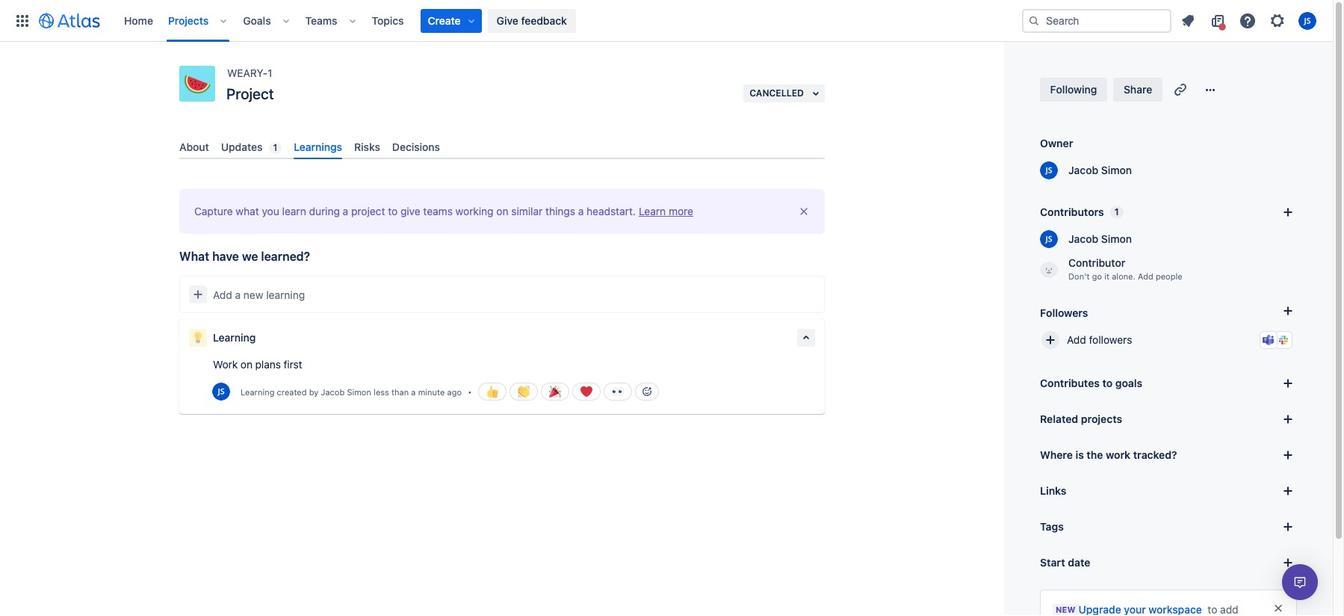 Task type: vqa. For each thing, say whether or not it's contained in the screenshot.
Contributor
yes



Task type: locate. For each thing, give the bounding box(es) containing it.
go
[[1092, 271, 1102, 281]]

1 vertical spatial add
[[213, 288, 232, 301]]

on left similar
[[497, 205, 509, 218]]

during
[[309, 205, 340, 218]]

add related project image
[[1279, 410, 1297, 428]]

1 right contributors
[[1115, 206, 1119, 217]]

weary-
[[227, 67, 268, 79]]

0 vertical spatial jacob simon
[[1069, 164, 1132, 176]]

simon left the 'less'
[[347, 387, 371, 397]]

where is the work tracked?
[[1040, 448, 1178, 461]]

switch to... image
[[13, 12, 31, 30]]

home
[[124, 14, 153, 27]]

simon up the contributor
[[1101, 232, 1132, 245]]

1 right updates
[[273, 142, 277, 153]]

0 horizontal spatial 1
[[268, 67, 272, 79]]

headstart.
[[587, 205, 636, 218]]

jacob simon button up the contributor
[[1040, 230, 1132, 248]]

2 jacob simon button from the top
[[1040, 230, 1132, 248]]

a left new
[[235, 288, 241, 301]]

teams
[[423, 205, 453, 218]]

1 vertical spatial learning
[[241, 387, 275, 397]]

1 horizontal spatial add
[[1067, 333, 1086, 346]]

0 vertical spatial 1
[[268, 67, 272, 79]]

learn
[[282, 205, 306, 218]]

0 vertical spatial jacob simon button
[[1040, 161, 1132, 179]]

add follower image
[[1042, 331, 1060, 349]]

a
[[343, 205, 348, 218], [578, 205, 584, 218], [235, 288, 241, 301], [411, 387, 416, 397]]

learning for learning
[[213, 331, 256, 344]]

jacob simon button
[[1040, 161, 1132, 179], [1040, 230, 1132, 248]]

banner containing home
[[0, 0, 1333, 42]]

0 vertical spatial learning
[[213, 331, 256, 344]]

weary-1 project
[[226, 67, 274, 102]]

add right add a new learning image
[[213, 288, 232, 301]]

than
[[392, 387, 409, 397]]

jacob right by
[[321, 387, 345, 397]]

jacob simon
[[1069, 164, 1132, 176], [1069, 232, 1132, 245]]

jacob for jacob simon link associated with second jacob simon dropdown button from the top
[[1069, 232, 1099, 245]]

simon inside the learning created by jacob simon less than a minute ago link
[[347, 387, 371, 397]]

jacob simon link
[[1060, 163, 1132, 178], [1060, 232, 1132, 247]]

following button
[[1040, 78, 1108, 102]]

0 vertical spatial to
[[388, 205, 398, 218]]

:heart: image
[[580, 386, 592, 398], [580, 386, 592, 398]]

2 vertical spatial 1
[[1115, 206, 1119, 217]]

jacob simon link for second jacob simon dropdown button from the top
[[1060, 232, 1132, 247]]

2 horizontal spatial add
[[1138, 271, 1154, 281]]

jacob simon link up the contributor
[[1060, 232, 1132, 247]]

simon
[[1101, 164, 1132, 176], [1101, 232, 1132, 245], [347, 387, 371, 397]]

a right than
[[411, 387, 416, 397]]

work on plans first
[[213, 358, 302, 371]]

followers
[[1040, 306, 1088, 319]]

2 jacob simon link from the top
[[1060, 232, 1132, 247]]

help image
[[1239, 12, 1257, 30]]

give feedback
[[497, 14, 567, 27]]

minute
[[418, 387, 445, 397]]

date
[[1068, 556, 1091, 569]]

learning down the 'work on plans first'
[[241, 387, 275, 397]]

1 vertical spatial jacob
[[1069, 232, 1099, 245]]

banner
[[0, 0, 1333, 42]]

1 horizontal spatial on
[[497, 205, 509, 218]]

2 jacob simon from the top
[[1069, 232, 1132, 245]]

new
[[244, 288, 263, 301]]

jacob simon up contributors
[[1069, 164, 1132, 176]]

tags
[[1040, 520, 1064, 533]]

on
[[497, 205, 509, 218], [241, 358, 253, 371]]

add goals image
[[1279, 374, 1297, 392]]

0 vertical spatial jacob
[[1069, 164, 1099, 176]]

related projects
[[1040, 413, 1123, 425]]

0 horizontal spatial on
[[241, 358, 253, 371]]

add work tracking links image
[[1279, 446, 1297, 464]]

1 jacob simon link from the top
[[1060, 163, 1132, 178]]

it
[[1105, 271, 1110, 281]]

contributes
[[1040, 377, 1100, 389]]

weary-1 link
[[227, 66, 272, 81]]

create
[[428, 14, 461, 27]]

search image
[[1028, 15, 1040, 27]]

goals link
[[239, 9, 275, 33]]

simon for jacob simon link corresponding to 2nd jacob simon dropdown button from the bottom of the page
[[1101, 164, 1132, 176]]

jacob down owner
[[1069, 164, 1099, 176]]

1 vertical spatial jacob simon link
[[1060, 232, 1132, 247]]

contributor
[[1069, 256, 1126, 269]]

to left give at the top left of page
[[388, 205, 398, 218]]

add team or contributors image
[[1279, 203, 1297, 221]]

add followers button
[[1034, 324, 1303, 356]]

contributor don't go it alone. add people
[[1069, 256, 1183, 281]]

projects link
[[164, 9, 213, 33]]

following
[[1051, 83, 1097, 96]]

share
[[1124, 83, 1153, 96]]

simon up contributors
[[1101, 164, 1132, 176]]

about
[[179, 141, 209, 153]]

2 vertical spatial add
[[1067, 333, 1086, 346]]

1
[[268, 67, 272, 79], [273, 142, 277, 153], [1115, 206, 1119, 217]]

1 up project
[[268, 67, 272, 79]]

topics link
[[367, 9, 408, 33]]

add right add follower "image"
[[1067, 333, 1086, 346]]

learn more button
[[636, 204, 694, 219]]

to left goals
[[1103, 377, 1113, 389]]

add right alone.
[[1138, 271, 1154, 281]]

0 vertical spatial on
[[497, 205, 509, 218]]

1 horizontal spatial to
[[1103, 377, 1113, 389]]

0 vertical spatial jacob simon link
[[1060, 163, 1132, 178]]

1 horizontal spatial 1
[[273, 142, 277, 153]]

2 vertical spatial jacob
[[321, 387, 345, 397]]

1 vertical spatial jacob simon
[[1069, 232, 1132, 245]]

tracked?
[[1134, 448, 1178, 461]]

settings image
[[1269, 12, 1287, 30]]

home link
[[120, 9, 158, 33]]

open intercom messenger image
[[1291, 573, 1309, 591]]

:tada: image
[[549, 386, 561, 398], [549, 386, 561, 398]]

new
[[1056, 605, 1076, 614]]

add followers
[[1067, 333, 1133, 346]]

tab list
[[173, 135, 831, 159]]

jacob simon link down owner
[[1060, 163, 1132, 178]]

0 vertical spatial add
[[1138, 271, 1154, 281]]

2 horizontal spatial 1
[[1115, 206, 1119, 217]]

add
[[1138, 271, 1154, 281], [213, 288, 232, 301], [1067, 333, 1086, 346]]

2 vertical spatial simon
[[347, 387, 371, 397]]

work
[[213, 358, 238, 371]]

jacob simon up the contributor
[[1069, 232, 1132, 245]]

jacob
[[1069, 164, 1099, 176], [1069, 232, 1099, 245], [321, 387, 345, 397]]

top element
[[9, 0, 1022, 41]]

0 vertical spatial simon
[[1101, 164, 1132, 176]]

0 horizontal spatial add
[[213, 288, 232, 301]]

account image
[[1299, 12, 1317, 30]]

:eyes: image
[[612, 386, 624, 398], [612, 386, 624, 398]]

jacob simon button down owner
[[1040, 161, 1132, 179]]

1 vertical spatial jacob simon button
[[1040, 230, 1132, 248]]

you
[[262, 205, 279, 218]]

lightbulb icon image
[[192, 332, 204, 344]]

on right work at bottom left
[[241, 358, 253, 371]]

learning up work at bottom left
[[213, 331, 256, 344]]

jacob up the contributor
[[1069, 232, 1099, 245]]

learning
[[213, 331, 256, 344], [241, 387, 275, 397]]

feedback
[[521, 14, 567, 27]]

1 vertical spatial simon
[[1101, 232, 1132, 245]]



Task type: describe. For each thing, give the bounding box(es) containing it.
a right things
[[578, 205, 584, 218]]

close banner image
[[798, 206, 810, 218]]

cancelled button
[[744, 84, 825, 102]]

1 inside weary-1 project
[[268, 67, 272, 79]]

by
[[309, 387, 319, 397]]

don't
[[1069, 271, 1090, 281]]

start date
[[1040, 556, 1091, 569]]

1 jacob simon button from the top
[[1040, 161, 1132, 179]]

click to hide image
[[797, 329, 815, 347]]

notifications image
[[1179, 12, 1197, 30]]

learning for learning created by jacob simon less than a minute ago
[[241, 387, 275, 397]]

working
[[456, 205, 494, 218]]

we
[[242, 250, 258, 263]]

goals
[[243, 14, 271, 27]]

where
[[1040, 448, 1073, 461]]

new link
[[1053, 602, 1202, 615]]

project
[[226, 85, 274, 102]]

projects
[[168, 14, 209, 27]]

set start date image
[[1279, 554, 1297, 572]]

close banner image
[[1273, 602, 1285, 614]]

the
[[1087, 448, 1103, 461]]

first
[[284, 358, 302, 371]]

:thumbsup: image
[[486, 386, 498, 398]]

what
[[179, 250, 209, 263]]

give
[[401, 205, 421, 218]]

contributes to goals
[[1040, 377, 1143, 389]]

what
[[236, 205, 259, 218]]

add a follower image
[[1279, 302, 1297, 320]]

teams
[[305, 14, 337, 27]]

learning
[[266, 288, 305, 301]]

add a new learning button
[[179, 276, 825, 313]]

add link image
[[1279, 482, 1297, 500]]

give
[[497, 14, 519, 27]]

1 vertical spatial to
[[1103, 377, 1113, 389]]

followers
[[1089, 333, 1133, 346]]

created
[[277, 387, 307, 397]]

add reaction image
[[641, 386, 653, 398]]

alone.
[[1112, 271, 1136, 281]]

ago
[[447, 387, 462, 397]]

contributors
[[1040, 206, 1104, 218]]

cancelled
[[750, 87, 804, 99]]

related
[[1040, 413, 1079, 425]]

:thumbsup: image
[[486, 386, 498, 398]]

updates
[[221, 141, 263, 153]]

:clap: image
[[518, 386, 530, 398]]

jacob for jacob simon link corresponding to 2nd jacob simon dropdown button from the bottom of the page
[[1069, 164, 1099, 176]]

learn
[[639, 205, 666, 218]]

is
[[1076, 448, 1084, 461]]

1 vertical spatial on
[[241, 358, 253, 371]]

1 jacob simon from the top
[[1069, 164, 1132, 176]]

plans
[[255, 358, 281, 371]]

similar
[[511, 205, 543, 218]]

slack logo showing nan channels are connected to this project image
[[1278, 334, 1290, 346]]

jacob simon link for 2nd jacob simon dropdown button from the bottom of the page
[[1060, 163, 1132, 178]]

add for add followers
[[1067, 333, 1086, 346]]

learning created by jacob simon less than a minute ago
[[241, 387, 462, 397]]

learned?
[[261, 250, 310, 263]]

simon for jacob simon link associated with second jacob simon dropdown button from the top
[[1101, 232, 1132, 245]]

a inside button
[[235, 288, 241, 301]]

goals
[[1116, 377, 1143, 389]]

add tag image
[[1279, 518, 1297, 536]]

risks
[[354, 141, 380, 153]]

owner
[[1040, 137, 1074, 149]]

tab list containing about
[[173, 135, 831, 159]]

msteams logo showing  channels are connected to this project image
[[1263, 334, 1275, 346]]

learnings
[[294, 141, 342, 153]]

learning created by jacob simon less than a minute ago link
[[241, 384, 462, 399]]

give feedback button
[[488, 9, 576, 33]]

create button
[[420, 9, 482, 33]]

projects
[[1081, 413, 1123, 425]]

have
[[212, 250, 239, 263]]

what have we learned?
[[179, 250, 310, 263]]

people
[[1156, 271, 1183, 281]]

links
[[1040, 484, 1067, 497]]

project
[[351, 205, 385, 218]]

more
[[669, 205, 694, 218]]

add a new learning image
[[189, 286, 207, 304]]

start
[[1040, 556, 1066, 569]]

share button
[[1114, 78, 1163, 102]]

decisions
[[392, 141, 440, 153]]

things
[[546, 205, 575, 218]]

capture what you learn during a project to give teams working on similar things a headstart. learn more
[[194, 205, 694, 218]]

Search field
[[1022, 9, 1172, 33]]

0 horizontal spatial to
[[388, 205, 398, 218]]

add a new learning
[[213, 288, 305, 301]]

a right during
[[343, 205, 348, 218]]

topics
[[372, 14, 404, 27]]

:clap: image
[[518, 386, 530, 398]]

1 vertical spatial 1
[[273, 142, 277, 153]]

add inside contributor don't go it alone. add people
[[1138, 271, 1154, 281]]

add for add a new learning
[[213, 288, 232, 301]]

work
[[1106, 448, 1131, 461]]

less
[[374, 387, 389, 397]]

teams link
[[301, 9, 342, 33]]

capture
[[194, 205, 233, 218]]



